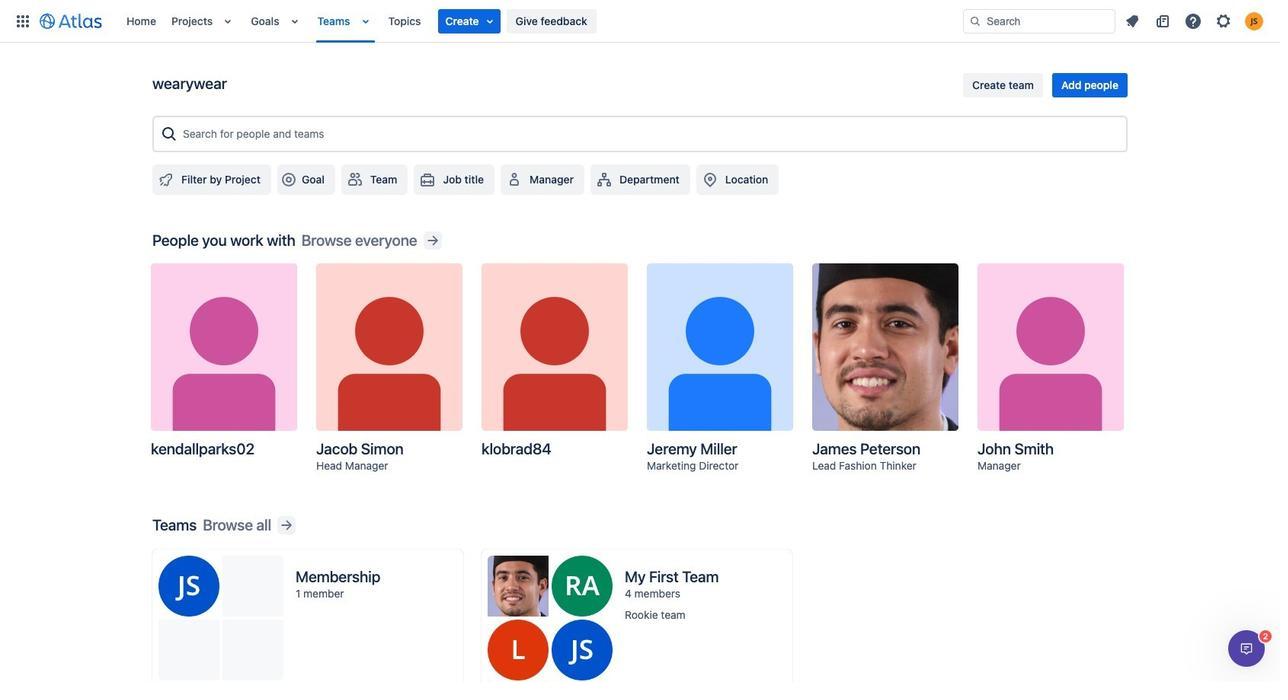 Task type: vqa. For each thing, say whether or not it's contained in the screenshot.
the expand image
no



Task type: locate. For each thing, give the bounding box(es) containing it.
search for people and teams image
[[160, 125, 178, 143]]

banner
[[0, 0, 1280, 43]]

help image
[[1184, 12, 1203, 30]]

None search field
[[963, 9, 1116, 33]]

Search for people and teams field
[[178, 120, 1120, 148]]

search image
[[969, 15, 982, 27]]

list
[[119, 0, 963, 42], [1119, 9, 1271, 33]]

Search field
[[963, 9, 1116, 33]]

switch to... image
[[14, 12, 32, 30]]

list item
[[438, 9, 500, 33]]

dialog
[[1229, 631, 1265, 668]]

top element
[[9, 0, 963, 42]]

0 horizontal spatial list
[[119, 0, 963, 42]]

account image
[[1245, 12, 1264, 30]]



Task type: describe. For each thing, give the bounding box(es) containing it.
notifications image
[[1123, 12, 1142, 30]]

browse everyone image
[[423, 232, 442, 250]]

settings image
[[1215, 12, 1233, 30]]

list item inside the top 'element'
[[438, 9, 500, 33]]

browse all image
[[277, 517, 296, 535]]

1 horizontal spatial list
[[1119, 9, 1271, 33]]



